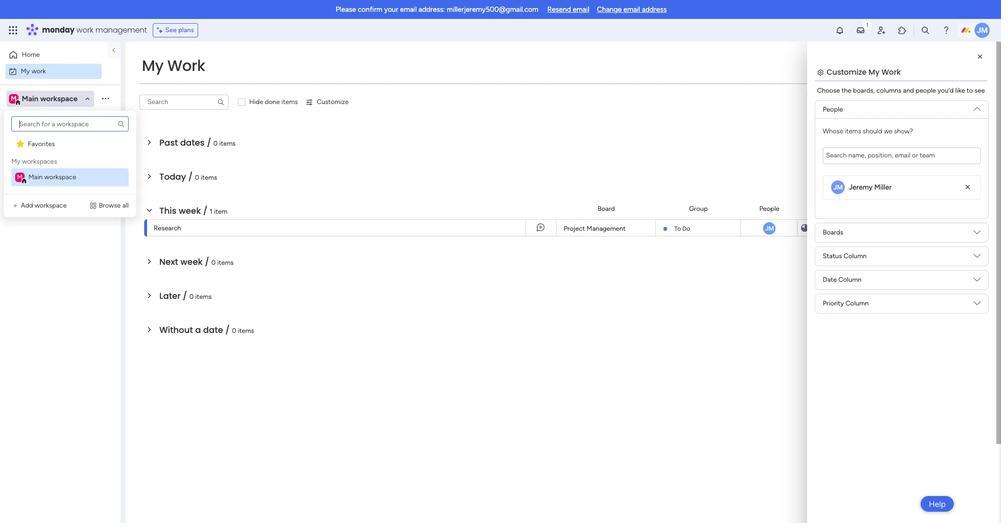 Task type: locate. For each thing, give the bounding box(es) containing it.
later / 0 items
[[159, 290, 212, 302]]

column for date column
[[839, 276, 862, 284]]

main content
[[125, 42, 1001, 523]]

1 horizontal spatial email
[[573, 5, 590, 14]]

2 vertical spatial column
[[846, 299, 869, 308]]

1 email from the left
[[400, 5, 417, 14]]

help image
[[942, 26, 951, 35]]

0 inside without a date / 0 items
[[232, 327, 236, 335]]

0 right date
[[232, 327, 236, 335]]

/
[[207, 137, 211, 149], [188, 171, 193, 183], [203, 205, 208, 217], [205, 256, 209, 268], [183, 290, 187, 302], [225, 324, 230, 336]]

0 vertical spatial workspace
[[40, 94, 78, 103]]

management down board
[[587, 225, 626, 233]]

/ right "next"
[[205, 256, 209, 268]]

/ right date
[[225, 324, 230, 336]]

later
[[159, 290, 181, 302]]

workspace image up v2 star 2 image
[[9, 93, 18, 104]]

0 vertical spatial project management
[[22, 136, 84, 145]]

show?
[[895, 127, 913, 135]]

my down see plans button
[[142, 55, 164, 76]]

item
[[214, 208, 227, 216]]

0 vertical spatial week
[[179, 205, 201, 217]]

0 horizontal spatial work
[[167, 55, 205, 76]]

1 vertical spatial people
[[760, 205, 780, 213]]

1 vertical spatial dapulse dropdown down arrow image
[[974, 300, 981, 310]]

work inside button
[[32, 67, 46, 75]]

workspace image inside the main workspace element
[[15, 173, 25, 182]]

1 horizontal spatial people
[[823, 106, 843, 114]]

hide
[[249, 98, 263, 106]]

date
[[823, 276, 837, 284]]

1 horizontal spatial work
[[76, 25, 93, 35]]

please confirm your email address: millerjeremy500@gmail.com
[[336, 5, 539, 14]]

0 horizontal spatial management
[[45, 136, 84, 145]]

0 horizontal spatial jeremy miller image
[[831, 180, 845, 195]]

1 vertical spatial project
[[564, 225, 585, 233]]

1 image
[[863, 19, 872, 30]]

service icon image left browse
[[89, 202, 97, 210]]

plans
[[178, 26, 194, 34]]

1 horizontal spatial service icon image
[[89, 202, 97, 210]]

1 horizontal spatial project
[[564, 225, 585, 233]]

boards,
[[853, 87, 875, 95]]

main inside "workspace selection" "element"
[[22, 94, 38, 103]]

monday
[[42, 25, 75, 35]]

my inside main content
[[869, 67, 880, 78]]

my down v2 star 2 image
[[11, 158, 20, 166]]

3 email from the left
[[624, 5, 641, 14]]

workspace image
[[9, 93, 18, 104], [15, 173, 25, 182]]

my for work
[[21, 67, 30, 75]]

dapulse dropdown down arrow image
[[974, 102, 981, 112], [974, 229, 981, 239], [974, 276, 981, 287]]

past
[[159, 137, 178, 149]]

1 service icon image from the left
[[11, 202, 19, 210]]

0 vertical spatial dapulse dropdown down arrow image
[[974, 252, 981, 263]]

column right date
[[839, 276, 862, 284]]

0 horizontal spatial m
[[11, 94, 17, 102]]

0 vertical spatial dapulse dropdown down arrow image
[[974, 102, 981, 112]]

week left 1
[[179, 205, 201, 217]]

project management down search in workspace field
[[22, 136, 84, 145]]

next week / 0 items
[[159, 256, 234, 268]]

0 vertical spatial main workspace
[[22, 94, 78, 103]]

my down home
[[21, 67, 30, 75]]

workspace for the main workspace element
[[44, 173, 76, 181]]

1 vertical spatial m
[[17, 173, 23, 181]]

m for the main workspace element
[[17, 173, 23, 181]]

main for "workspace selection" "element"
[[22, 94, 38, 103]]

1 vertical spatial jeremy miller image
[[831, 180, 845, 195]]

1 horizontal spatial jeremy miller image
[[975, 23, 990, 38]]

None search field
[[11, 116, 129, 132]]

items
[[282, 98, 298, 106], [845, 127, 862, 135], [219, 140, 236, 148], [201, 174, 217, 182], [217, 259, 234, 267], [195, 293, 212, 301], [238, 327, 254, 335]]

my work
[[21, 67, 46, 75]]

jeremy miller image right the help image
[[975, 23, 990, 38]]

main workspace
[[22, 94, 78, 103], [28, 173, 76, 181]]

items inside next week / 0 items
[[217, 259, 234, 267]]

my inside my workspaces "row"
[[11, 158, 20, 166]]

0 vertical spatial m
[[11, 94, 17, 102]]

management down the search for content search field
[[45, 136, 84, 145]]

date
[[203, 324, 223, 336]]

1 vertical spatial main workspace
[[28, 173, 76, 181]]

service icon image
[[11, 202, 19, 210], [89, 202, 97, 210]]

dapulse dropdown down arrow image
[[974, 252, 981, 263], [974, 300, 981, 310]]

workspace image inside "workspace selection" "element"
[[9, 93, 18, 104]]

dates
[[180, 137, 205, 149]]

whose
[[823, 127, 844, 135]]

0 vertical spatial customize
[[827, 67, 867, 78]]

1 horizontal spatial project management
[[564, 225, 626, 233]]

workspace down workspaces
[[44, 173, 76, 181]]

home button
[[6, 47, 102, 62]]

m inside "workspace selection" "element"
[[11, 94, 17, 102]]

Search in workspace field
[[20, 114, 79, 124]]

3 dapulse dropdown down arrow image from the top
[[974, 276, 981, 287]]

main workspace down workspaces
[[28, 173, 76, 181]]

1 vertical spatial week
[[180, 256, 203, 268]]

workspace image for "workspace selection" "element"
[[9, 93, 18, 104]]

main workspace up search in workspace field
[[22, 94, 78, 103]]

0 horizontal spatial project management
[[22, 136, 84, 145]]

0 up later / 0 items
[[212, 259, 216, 267]]

0 horizontal spatial work
[[32, 67, 46, 75]]

None text field
[[823, 148, 981, 164]]

my up boards,
[[869, 67, 880, 78]]

1 vertical spatial customize
[[317, 98, 349, 106]]

None search field
[[140, 95, 229, 110]]

email right resend
[[573, 5, 590, 14]]

2 dapulse dropdown down arrow image from the top
[[974, 229, 981, 239]]

Search for content search field
[[11, 116, 129, 132]]

service icon image for browse all
[[89, 202, 97, 210]]

my
[[142, 55, 164, 76], [869, 67, 880, 78], [21, 67, 30, 75], [11, 158, 20, 166]]

project management
[[22, 136, 84, 145], [564, 225, 626, 233]]

my work button
[[6, 64, 102, 79]]

status
[[823, 252, 842, 260]]

email for change email address
[[624, 5, 641, 14]]

0 horizontal spatial customize
[[317, 98, 349, 106]]

2 email from the left
[[573, 5, 590, 14]]

0 horizontal spatial service icon image
[[11, 202, 19, 210]]

0 right later
[[190, 293, 194, 301]]

0 vertical spatial column
[[844, 252, 867, 260]]

project
[[22, 136, 44, 145], [564, 225, 585, 233]]

column for status column
[[844, 252, 867, 260]]

email right your
[[400, 5, 417, 14]]

work inside main content
[[882, 67, 901, 78]]

column right priority at the bottom of the page
[[846, 299, 869, 308]]

address:
[[419, 5, 445, 14]]

option
[[0, 132, 121, 134]]

customize inside 'customize' button
[[317, 98, 349, 106]]

2 dapulse dropdown down arrow image from the top
[[974, 300, 981, 310]]

0 vertical spatial jeremy miller image
[[975, 23, 990, 38]]

service icon image inside browse all button
[[89, 202, 97, 210]]

week right "next"
[[180, 256, 203, 268]]

1 vertical spatial management
[[587, 225, 626, 233]]

jeremy miller image
[[975, 23, 990, 38], [831, 180, 845, 195]]

management
[[45, 136, 84, 145], [587, 225, 626, 233]]

my work
[[142, 55, 205, 76]]

project management down board
[[564, 225, 626, 233]]

workspace image for the main workspace element
[[15, 173, 25, 182]]

2 horizontal spatial email
[[624, 5, 641, 14]]

dapulse dropdown down arrow image for boards
[[974, 229, 981, 239]]

1 vertical spatial dapulse dropdown down arrow image
[[974, 229, 981, 239]]

work up columns
[[882, 67, 901, 78]]

jeremy miller link
[[849, 183, 892, 192]]

0 vertical spatial people
[[823, 106, 843, 114]]

column right "status"
[[844, 252, 867, 260]]

m
[[11, 94, 17, 102], [17, 173, 23, 181]]

my workspaces
[[11, 158, 57, 166]]

see plans button
[[153, 23, 198, 37]]

add
[[21, 202, 33, 210]]

main workspace inside "workspace selection" "element"
[[22, 94, 78, 103]]

1 vertical spatial main
[[28, 173, 43, 181]]

0 right today
[[195, 174, 199, 182]]

/ right 'dates'
[[207, 137, 211, 149]]

workspace options image
[[101, 94, 110, 103]]

0 vertical spatial management
[[45, 136, 84, 145]]

none search field inside main content
[[140, 95, 229, 110]]

confirm
[[358, 5, 383, 14]]

people
[[916, 87, 937, 95]]

main for the main workspace element
[[28, 173, 43, 181]]

dapulse dropdown down arrow image for priority column
[[974, 300, 981, 310]]

column
[[844, 252, 867, 260], [839, 276, 862, 284], [846, 299, 869, 308]]

service icon image inside the add workspace button
[[11, 202, 19, 210]]

email for resend email
[[573, 5, 590, 14]]

today
[[159, 171, 186, 183]]

main workspace element
[[11, 168, 129, 186]]

resend email
[[548, 5, 590, 14]]

my workspaces row
[[11, 153, 57, 167]]

workspace
[[40, 94, 78, 103], [44, 173, 76, 181], [35, 202, 67, 210]]

people
[[823, 106, 843, 114], [760, 205, 780, 213]]

week
[[179, 205, 201, 217], [180, 256, 203, 268]]

jeremy miller image left jeremy
[[831, 180, 845, 195]]

search image
[[117, 120, 125, 128]]

0 inside past dates / 0 items
[[214, 140, 218, 148]]

0 horizontal spatial project
[[22, 136, 44, 145]]

browse
[[99, 202, 121, 210]]

jeremy miller image inside main content
[[831, 180, 845, 195]]

main down "my workspaces"
[[28, 173, 43, 181]]

it
[[913, 224, 917, 232]]

1 horizontal spatial work
[[882, 67, 901, 78]]

1 horizontal spatial m
[[17, 173, 23, 181]]

do
[[683, 225, 691, 232]]

this week / 1 item
[[159, 205, 227, 217]]

list box containing favorites
[[9, 116, 131, 186]]

tree grid
[[11, 135, 129, 186]]

main workspace inside the main workspace element
[[28, 173, 76, 181]]

list box
[[9, 116, 131, 186]]

2 service icon image from the left
[[89, 202, 97, 210]]

without a date / 0 items
[[159, 324, 254, 336]]

done
[[265, 98, 280, 106]]

work down home
[[32, 67, 46, 75]]

0
[[214, 140, 218, 148], [195, 174, 199, 182], [212, 259, 216, 267], [190, 293, 194, 301], [232, 327, 236, 335]]

priority column
[[823, 299, 869, 308]]

email right change
[[624, 5, 641, 14]]

to do
[[675, 225, 691, 232]]

help
[[929, 499, 946, 509]]

0 vertical spatial work
[[76, 25, 93, 35]]

workspace right add
[[35, 202, 67, 210]]

1 vertical spatial workspace
[[44, 173, 76, 181]]

my inside my work button
[[21, 67, 30, 75]]

0 vertical spatial project
[[22, 136, 44, 145]]

a
[[195, 324, 201, 336]]

0 right 'dates'
[[214, 140, 218, 148]]

0 vertical spatial workspace image
[[9, 93, 18, 104]]

main down "my work"
[[22, 94, 38, 103]]

1 horizontal spatial management
[[587, 225, 626, 233]]

to
[[967, 87, 973, 95]]

1 vertical spatial column
[[839, 276, 862, 284]]

service icon image left add
[[11, 202, 19, 210]]

main
[[22, 94, 38, 103], [28, 173, 43, 181]]

project management inside list box
[[22, 136, 84, 145]]

2 vertical spatial workspace
[[35, 202, 67, 210]]

work down plans at the top left of page
[[167, 55, 205, 76]]

0 vertical spatial main
[[22, 94, 38, 103]]

work
[[76, 25, 93, 35], [32, 67, 46, 75]]

workspace up search in workspace field
[[40, 94, 78, 103]]

please
[[336, 5, 356, 14]]

1 vertical spatial work
[[32, 67, 46, 75]]

project management inside main content
[[564, 225, 626, 233]]

1 dapulse dropdown down arrow image from the top
[[974, 252, 981, 263]]

to
[[675, 225, 681, 232]]

/ right today
[[188, 171, 193, 183]]

2 vertical spatial dapulse dropdown down arrow image
[[974, 276, 981, 287]]

Filter dashboard by text search field
[[140, 95, 229, 110]]

items inside without a date / 0 items
[[238, 327, 254, 335]]

0 inside next week / 0 items
[[212, 259, 216, 267]]

search everything image
[[921, 26, 931, 35]]

1 dapulse dropdown down arrow image from the top
[[974, 102, 981, 112]]

customize for customize my work
[[827, 67, 867, 78]]

service icon image for add workspace
[[11, 202, 19, 210]]

1 horizontal spatial customize
[[827, 67, 867, 78]]

change email address link
[[597, 5, 667, 14]]

work right monday
[[76, 25, 93, 35]]

1 vertical spatial workspace image
[[15, 173, 25, 182]]

boards
[[823, 229, 844, 237]]

the
[[842, 87, 852, 95]]

0 horizontal spatial email
[[400, 5, 417, 14]]

1 vertical spatial project management
[[564, 225, 626, 233]]

workspace image down "my workspaces"
[[15, 173, 25, 182]]

workspace inside "element"
[[40, 94, 78, 103]]

project inside list box
[[22, 136, 44, 145]]



Task type: describe. For each thing, give the bounding box(es) containing it.
items inside today / 0 items
[[201, 174, 217, 182]]

v2 star 2 image
[[17, 139, 24, 148]]

management inside project management link
[[587, 225, 626, 233]]

my for work
[[142, 55, 164, 76]]

inbox image
[[856, 26, 866, 35]]

see plans
[[165, 26, 194, 34]]

group
[[689, 205, 708, 213]]

all
[[122, 202, 129, 210]]

address
[[642, 5, 667, 14]]

main content containing past dates /
[[125, 42, 1001, 523]]

m for "workspace selection" "element"
[[11, 94, 17, 102]]

week for next
[[180, 256, 203, 268]]

project management link
[[563, 220, 650, 237]]

project management list box
[[0, 131, 121, 276]]

/ left 1
[[203, 205, 208, 217]]

select product image
[[9, 26, 18, 35]]

notifications image
[[836, 26, 845, 35]]

change email address
[[597, 5, 667, 14]]

on
[[904, 224, 911, 232]]

customize button
[[302, 95, 353, 110]]

without
[[159, 324, 193, 336]]

nov 4
[[824, 224, 841, 231]]

add workspace button
[[8, 198, 70, 213]]

resend email link
[[548, 5, 590, 14]]

column for priority column
[[846, 299, 869, 308]]

resend
[[548, 5, 571, 14]]

past dates / 0 items
[[159, 137, 236, 149]]

invite members image
[[877, 26, 887, 35]]

help button
[[921, 496, 954, 512]]

customize my work
[[827, 67, 901, 78]]

research
[[154, 224, 181, 232]]

add workspace
[[21, 202, 67, 210]]

hide done items
[[249, 98, 298, 106]]

items inside later / 0 items
[[195, 293, 212, 301]]

board
[[598, 205, 615, 213]]

working on it
[[878, 224, 917, 232]]

home
[[22, 51, 40, 59]]

whose items should we show?
[[823, 127, 913, 135]]

search image
[[217, 98, 225, 106]]

workspaces
[[22, 158, 57, 166]]

items inside past dates / 0 items
[[219, 140, 236, 148]]

1
[[210, 208, 213, 216]]

millerjeremy500@gmail.com
[[447, 5, 539, 14]]

project inside main content
[[564, 225, 585, 233]]

Search name, position, email or team text field
[[823, 148, 981, 164]]

see
[[975, 87, 985, 95]]

favorites element
[[11, 135, 129, 153]]

browse all
[[99, 202, 129, 210]]

change
[[597, 5, 622, 14]]

date column
[[823, 276, 862, 284]]

nov
[[824, 224, 836, 231]]

work for my
[[32, 67, 46, 75]]

and
[[904, 87, 915, 95]]

workspace for "workspace selection" "element"
[[40, 94, 78, 103]]

your
[[384, 5, 399, 14]]

dapulse dropdown down arrow image for people
[[974, 102, 981, 112]]

main workspace for "workspace selection" "element"
[[22, 94, 78, 103]]

jeremy
[[849, 183, 873, 192]]

workspace selection element
[[9, 93, 79, 105]]

like
[[956, 87, 966, 95]]

see
[[165, 26, 177, 34]]

tree grid containing favorites
[[11, 135, 129, 186]]

/ right later
[[183, 290, 187, 302]]

you'd
[[938, 87, 954, 95]]

working
[[878, 224, 902, 232]]

today / 0 items
[[159, 171, 217, 183]]

we
[[884, 127, 893, 135]]

choose the boards, columns and people you'd like to see
[[818, 87, 985, 95]]

favorites
[[28, 140, 55, 148]]

browse all button
[[86, 198, 132, 213]]

monday work management
[[42, 25, 147, 35]]

0 inside today / 0 items
[[195, 174, 199, 182]]

jeremy miller
[[849, 183, 892, 192]]

customize for customize
[[317, 98, 349, 106]]

dapulse dropdown down arrow image for date column
[[974, 276, 981, 287]]

choose
[[818, 87, 840, 95]]

4
[[837, 224, 841, 231]]

0 horizontal spatial people
[[760, 205, 780, 213]]

my for workspaces
[[11, 158, 20, 166]]

management
[[95, 25, 147, 35]]

apps image
[[898, 26, 907, 35]]

0 inside later / 0 items
[[190, 293, 194, 301]]

should
[[863, 127, 883, 135]]

management inside the project management list box
[[45, 136, 84, 145]]

workspace inside button
[[35, 202, 67, 210]]

dapulse dropdown down arrow image for status column
[[974, 252, 981, 263]]

miller
[[875, 183, 892, 192]]

week for this
[[179, 205, 201, 217]]

columns
[[877, 87, 902, 95]]

status column
[[823, 252, 867, 260]]

work for monday
[[76, 25, 93, 35]]

main workspace for the main workspace element
[[28, 173, 76, 181]]

this
[[159, 205, 177, 217]]

priority
[[823, 299, 844, 308]]

next
[[159, 256, 178, 268]]



Task type: vqa. For each thing, say whether or not it's contained in the screenshot.
"Home" on the left top of the page
yes



